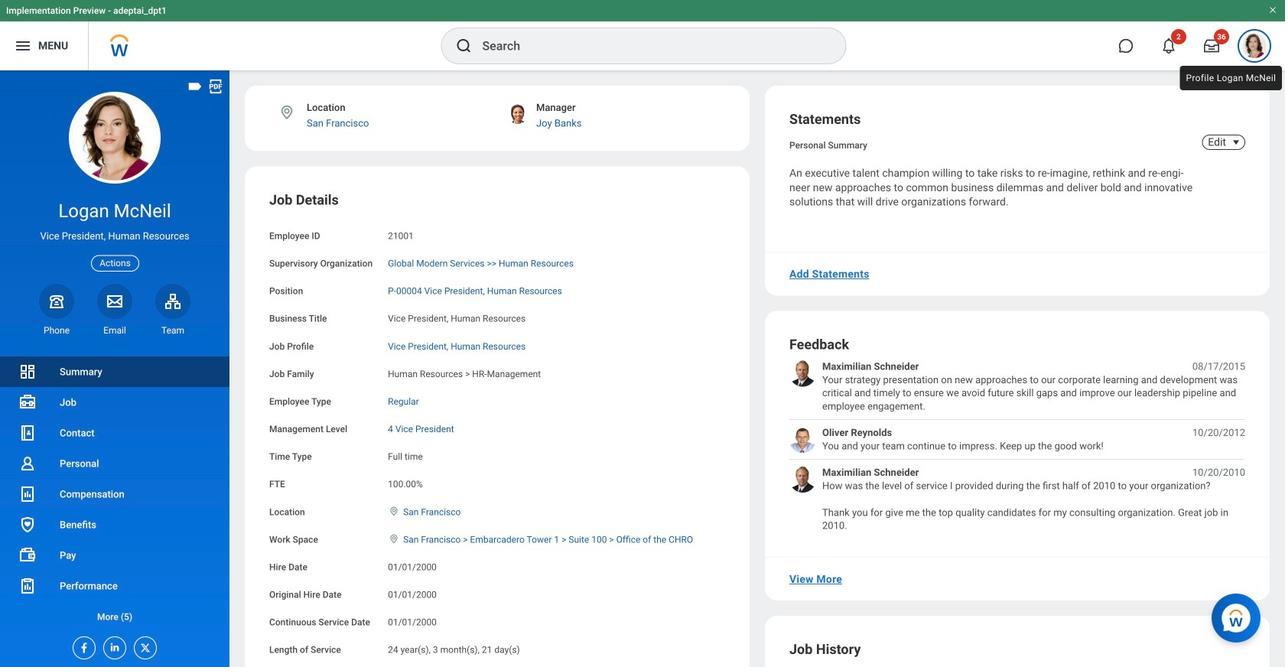 Task type: describe. For each thing, give the bounding box(es) containing it.
close environment banner image
[[1268, 5, 1278, 15]]

summary image
[[18, 363, 37, 381]]

caret down image
[[1227, 136, 1245, 148]]

1 vertical spatial location image
[[388, 506, 400, 517]]

search image
[[455, 37, 473, 55]]

employee's photo (oliver reynolds) image
[[790, 426, 816, 453]]

profile logan mcneil image
[[1242, 34, 1267, 61]]

pay image
[[18, 546, 37, 565]]

contact image
[[18, 424, 37, 442]]

2 vertical spatial location image
[[388, 534, 400, 544]]

phone image
[[46, 292, 67, 310]]

full time element
[[388, 448, 423, 462]]

phone logan mcneil element
[[39, 324, 74, 337]]

personal summary element
[[790, 137, 868, 151]]

facebook image
[[73, 637, 90, 654]]

1 horizontal spatial list
[[790, 360, 1245, 533]]

personal image
[[18, 454, 37, 473]]

0 horizontal spatial list
[[0, 357, 230, 632]]

0 vertical spatial location image
[[278, 104, 295, 121]]



Task type: vqa. For each thing, say whether or not it's contained in the screenshot.
tooltip
yes



Task type: locate. For each thing, give the bounding box(es) containing it.
job image
[[18, 393, 37, 412]]

performance image
[[18, 577, 37, 595]]

employee's photo (maximilian schneider) image down 'employee's photo (oliver reynolds)'
[[790, 466, 816, 493]]

email logan mcneil element
[[97, 324, 132, 337]]

x image
[[135, 637, 151, 654]]

1 employee's photo (maximilian schneider) image from the top
[[790, 360, 816, 387]]

banner
[[0, 0, 1285, 70]]

employee's photo (maximilian schneider) image
[[790, 360, 816, 387], [790, 466, 816, 493]]

team logan mcneil element
[[155, 324, 190, 337]]

Search Workday  search field
[[482, 29, 814, 63]]

employee's photo (maximilian schneider) image up 'employee's photo (oliver reynolds)'
[[790, 360, 816, 387]]

inbox large image
[[1204, 38, 1219, 54]]

1 vertical spatial employee's photo (maximilian schneider) image
[[790, 466, 816, 493]]

benefits image
[[18, 516, 37, 534]]

navigation pane region
[[0, 70, 230, 667]]

notifications large image
[[1161, 38, 1177, 54]]

0 vertical spatial employee's photo (maximilian schneider) image
[[790, 360, 816, 387]]

linkedin image
[[104, 637, 121, 653]]

view team image
[[164, 292, 182, 310]]

tooltip
[[1177, 63, 1285, 93]]

location image
[[278, 104, 295, 121], [388, 506, 400, 517], [388, 534, 400, 544]]

group
[[269, 191, 725, 667]]

tag image
[[187, 78, 204, 95]]

compensation image
[[18, 485, 37, 503]]

justify image
[[14, 37, 32, 55]]

mail image
[[106, 292, 124, 310]]

view printable version (pdf) image
[[207, 78, 224, 95]]

2 employee's photo (maximilian schneider) image from the top
[[790, 466, 816, 493]]

list
[[0, 357, 230, 632], [790, 360, 1245, 533]]



